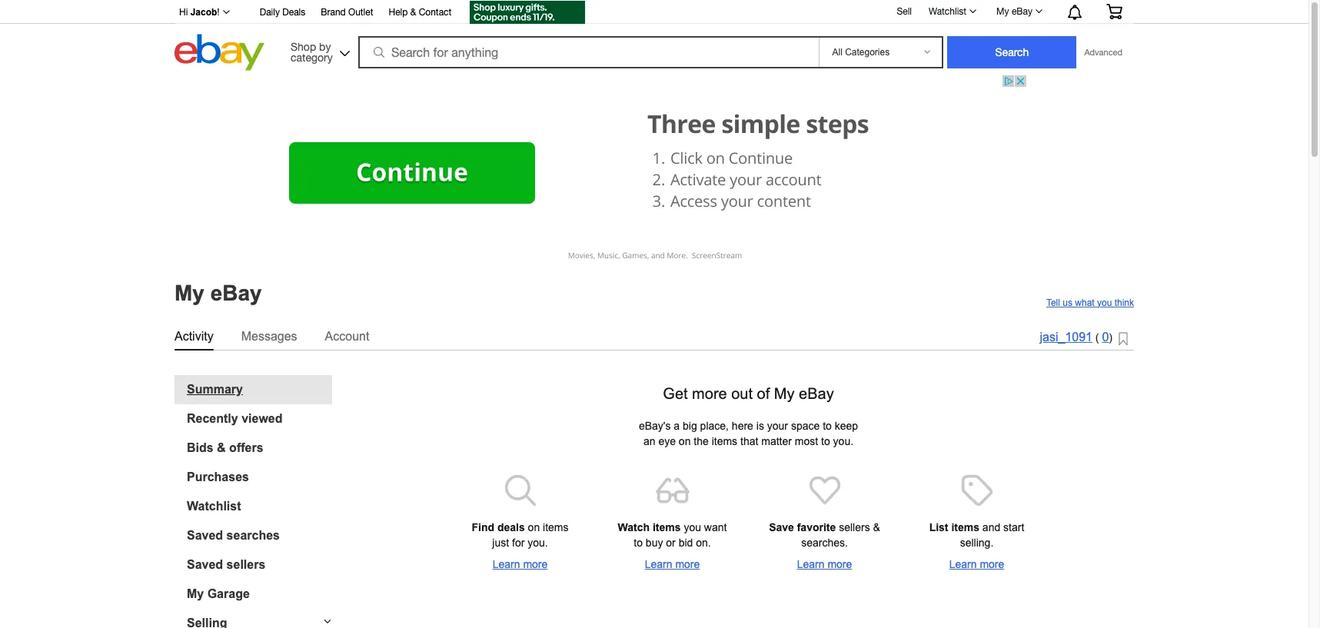 Task type: describe. For each thing, give the bounding box(es) containing it.
learn more for searches.
[[797, 558, 853, 570]]

a
[[674, 420, 680, 432]]

your
[[767, 420, 788, 432]]

get more out of my ebay
[[663, 385, 834, 402]]

shop by category
[[291, 40, 333, 63]]

place,
[[700, 420, 729, 432]]

more left the out
[[692, 385, 727, 402]]

shop by category banner
[[171, 0, 1135, 75]]

0 horizontal spatial ebay
[[211, 281, 262, 305]]

on inside ebay's a big place, here is your space to keep an eye on the items that matter most to you.
[[679, 435, 691, 447]]

daily
[[260, 7, 280, 18]]

contact
[[419, 7, 452, 18]]

account
[[325, 330, 370, 343]]

start
[[1004, 521, 1025, 533]]

find
[[472, 521, 495, 533]]

your shopping cart image
[[1106, 4, 1124, 19]]

ebay's
[[639, 420, 671, 432]]

more for on items just for you.
[[523, 558, 548, 570]]

learn more link for to
[[615, 557, 730, 572]]

save
[[769, 521, 794, 533]]

category
[[291, 51, 333, 63]]

watch items
[[618, 521, 681, 533]]

tell us what you think link
[[1047, 297, 1135, 308]]

activity link
[[175, 327, 214, 347]]

summary link
[[187, 383, 332, 397]]

bids & offers
[[187, 441, 264, 454]]

on items just for you.
[[493, 521, 569, 549]]

my ebay link
[[988, 2, 1050, 21]]

garage
[[207, 587, 250, 600]]

by
[[319, 40, 331, 53]]

saved searches link
[[187, 529, 332, 543]]

save favorite
[[769, 521, 836, 533]]

get the coupon image
[[470, 1, 586, 24]]

saved for saved searches
[[187, 529, 223, 542]]

of
[[757, 385, 770, 402]]

purchases link
[[187, 470, 332, 484]]

my garage link
[[187, 587, 332, 601]]

learn more link for searches.
[[767, 557, 883, 572]]

!
[[217, 7, 220, 18]]

summary
[[187, 383, 243, 396]]

items for on items just for you.
[[543, 521, 569, 533]]

& for sellers
[[873, 521, 881, 533]]

you want to buy or bid on.
[[634, 521, 727, 549]]

out
[[732, 385, 753, 402]]

saved sellers
[[187, 558, 266, 571]]

account link
[[325, 327, 370, 347]]

and start selling.
[[961, 521, 1025, 549]]

more for you want to buy or bid on.
[[676, 558, 700, 570]]

messages
[[241, 330, 297, 343]]

deals
[[498, 521, 525, 533]]

you. inside on items just for you.
[[528, 537, 548, 549]]

list items
[[930, 521, 980, 533]]

my ebay main content
[[6, 75, 1303, 628]]

help & contact link
[[389, 5, 452, 22]]

watchlist for the leftmost the watchlist link
[[187, 500, 241, 513]]

sell
[[897, 6, 912, 17]]

learn more for to
[[645, 558, 700, 570]]

sellers inside sellers & searches.
[[839, 521, 870, 533]]

learn for searches.
[[797, 558, 825, 570]]

viewed
[[242, 412, 283, 425]]

learn for selling.
[[950, 558, 977, 570]]

learn for to
[[645, 558, 673, 570]]

hi
[[179, 7, 188, 18]]

or
[[666, 537, 676, 549]]

matter
[[762, 435, 792, 447]]

recently viewed
[[187, 412, 283, 425]]

recently viewed link
[[187, 412, 332, 426]]

2 vertical spatial ebay
[[799, 385, 834, 402]]

sellers & searches.
[[802, 521, 881, 549]]

buy
[[646, 537, 663, 549]]

an
[[644, 435, 656, 447]]

to inside you want to buy or bid on.
[[634, 537, 643, 549]]

get
[[663, 385, 688, 402]]

for
[[512, 537, 525, 549]]

on.
[[696, 537, 711, 549]]

space
[[791, 420, 820, 432]]

jasi_1091
[[1040, 331, 1093, 344]]

purchases
[[187, 470, 249, 483]]

help & contact
[[389, 7, 452, 18]]

us
[[1063, 297, 1073, 308]]

sell link
[[890, 6, 919, 17]]

learn more for selling.
[[950, 558, 1005, 570]]

learn more for just
[[493, 558, 548, 570]]

daily deals link
[[260, 5, 306, 22]]

offers
[[229, 441, 264, 454]]

shop by category button
[[284, 34, 353, 67]]

saved sellers link
[[187, 558, 332, 572]]

0
[[1103, 331, 1109, 344]]

learn more link for selling.
[[920, 557, 1035, 572]]

find deals
[[472, 521, 525, 533]]

(
[[1096, 332, 1100, 344]]



Task type: locate. For each thing, give the bounding box(es) containing it.
watchlist
[[929, 6, 967, 17], [187, 500, 241, 513]]

& inside account navigation
[[411, 7, 416, 18]]

learn down buy
[[645, 558, 673, 570]]

2 learn more from the left
[[645, 558, 700, 570]]

more down for
[[523, 558, 548, 570]]

help
[[389, 7, 408, 18]]

ebay's a big place, here is your space to keep an eye on the items that matter most to you.
[[639, 420, 858, 447]]

4 learn more link from the left
[[920, 557, 1035, 572]]

learn down 'just'
[[493, 558, 520, 570]]

items inside on items just for you.
[[543, 521, 569, 533]]

1 vertical spatial &
[[217, 441, 226, 454]]

saved up saved sellers
[[187, 529, 223, 542]]

items down the place,
[[712, 435, 738, 447]]

3 learn more link from the left
[[767, 557, 883, 572]]

more down selling. at the bottom
[[980, 558, 1005, 570]]

items for watch items
[[653, 521, 681, 533]]

2 vertical spatial to
[[634, 537, 643, 549]]

keep
[[835, 420, 858, 432]]

learn down selling. at the bottom
[[950, 558, 977, 570]]

watchlist down "purchases"
[[187, 500, 241, 513]]

here
[[732, 420, 754, 432]]

advertisement region
[[282, 75, 1028, 267]]

tell us what you think
[[1047, 297, 1135, 308]]

1 vertical spatial watchlist
[[187, 500, 241, 513]]

on right the "deals"
[[528, 521, 540, 533]]

3 learn from the left
[[797, 558, 825, 570]]

2 learn more link from the left
[[615, 557, 730, 572]]

1 horizontal spatial my ebay
[[997, 6, 1033, 17]]

0 vertical spatial sellers
[[839, 521, 870, 533]]

watchlist link right sell
[[921, 2, 984, 21]]

saved up my garage
[[187, 558, 223, 571]]

you inside you want to buy or bid on.
[[684, 521, 701, 533]]

learn more down searches.
[[797, 558, 853, 570]]

more for sellers & searches.
[[828, 558, 853, 570]]

items up selling. at the bottom
[[952, 521, 980, 533]]

& right the help
[[411, 7, 416, 18]]

more down searches.
[[828, 558, 853, 570]]

my
[[997, 6, 1010, 17], [175, 281, 205, 305], [774, 385, 795, 402], [187, 587, 204, 600]]

jasi_1091 ( 0 )
[[1040, 331, 1113, 344]]

0 horizontal spatial &
[[217, 441, 226, 454]]

items for list items
[[952, 521, 980, 533]]

you. right for
[[528, 537, 548, 549]]

selling.
[[961, 537, 994, 549]]

more for and start selling.
[[980, 558, 1005, 570]]

2 saved from the top
[[187, 558, 223, 571]]

0 horizontal spatial you.
[[528, 537, 548, 549]]

& right bids
[[217, 441, 226, 454]]

0 vertical spatial you.
[[833, 435, 854, 447]]

you. inside ebay's a big place, here is your space to keep an eye on the items that matter most to you.
[[833, 435, 854, 447]]

watchlist inside my ebay main content
[[187, 500, 241, 513]]

0 vertical spatial watchlist
[[929, 6, 967, 17]]

you.
[[833, 435, 854, 447], [528, 537, 548, 549]]

learn more down for
[[493, 558, 548, 570]]

0 link
[[1103, 331, 1109, 344]]

watchlist link down purchases link
[[187, 500, 332, 513]]

my garage
[[187, 587, 250, 600]]

ebay
[[1012, 6, 1033, 17], [211, 281, 262, 305], [799, 385, 834, 402]]

daily deals
[[260, 7, 306, 18]]

sellers down searches at the bottom left of page
[[227, 558, 266, 571]]

the
[[694, 435, 709, 447]]

1 vertical spatial my ebay
[[175, 281, 262, 305]]

sellers up searches.
[[839, 521, 870, 533]]

2 horizontal spatial ebay
[[1012, 6, 1033, 17]]

0 vertical spatial to
[[823, 420, 832, 432]]

eye
[[659, 435, 676, 447]]

list
[[930, 521, 949, 533]]

messages link
[[241, 327, 297, 347]]

1 saved from the top
[[187, 529, 223, 542]]

learn down searches.
[[797, 558, 825, 570]]

on
[[679, 435, 691, 447], [528, 521, 540, 533]]

& for help
[[411, 7, 416, 18]]

learn more down 'or'
[[645, 558, 700, 570]]

&
[[411, 7, 416, 18], [217, 441, 226, 454], [873, 521, 881, 533]]

1 vertical spatial you
[[684, 521, 701, 533]]

1 learn from the left
[[493, 558, 520, 570]]

jacob
[[191, 7, 217, 18]]

1 horizontal spatial &
[[411, 7, 416, 18]]

items inside ebay's a big place, here is your space to keep an eye on the items that matter most to you.
[[712, 435, 738, 447]]

none submit inside shop by category banner
[[948, 36, 1077, 68]]

you left think
[[1098, 297, 1113, 308]]

1 vertical spatial sellers
[[227, 558, 266, 571]]

watchlist for the topmost the watchlist link
[[929, 6, 967, 17]]

learn more down selling. at the bottom
[[950, 558, 1005, 570]]

searches.
[[802, 537, 848, 549]]

deals
[[282, 7, 306, 18]]

0 horizontal spatial my ebay
[[175, 281, 262, 305]]

is
[[757, 420, 764, 432]]

items right the "deals"
[[543, 521, 569, 533]]

1 vertical spatial to
[[822, 435, 831, 447]]

shop
[[291, 40, 316, 53]]

0 vertical spatial ebay
[[1012, 6, 1033, 17]]

on inside on items just for you.
[[528, 521, 540, 533]]

1 vertical spatial ebay
[[211, 281, 262, 305]]

0 vertical spatial on
[[679, 435, 691, 447]]

to down watch
[[634, 537, 643, 549]]

more
[[692, 385, 727, 402], [523, 558, 548, 570], [676, 558, 700, 570], [828, 558, 853, 570], [980, 558, 1005, 570]]

sellers
[[839, 521, 870, 533], [227, 558, 266, 571]]

you up bid
[[684, 521, 701, 533]]

ebay inside my ebay link
[[1012, 6, 1033, 17]]

outlet
[[348, 7, 373, 18]]

& right the favorite
[[873, 521, 881, 533]]

learn more link for just
[[463, 557, 578, 572]]

watchlist link
[[921, 2, 984, 21], [187, 500, 332, 513]]

None submit
[[948, 36, 1077, 68]]

just
[[493, 537, 509, 549]]

you. down keep
[[833, 435, 854, 447]]

2 horizontal spatial &
[[873, 521, 881, 533]]

0 horizontal spatial watchlist link
[[187, 500, 332, 513]]

want
[[704, 521, 727, 533]]

my inside account navigation
[[997, 6, 1010, 17]]

advanced link
[[1077, 37, 1131, 68]]

hi jacob !
[[179, 7, 220, 18]]

learn more link down searches.
[[767, 557, 883, 572]]

0 vertical spatial you
[[1098, 297, 1113, 308]]

learn more link down for
[[463, 557, 578, 572]]

Search for anything text field
[[361, 38, 816, 67]]

0 vertical spatial watchlist link
[[921, 2, 984, 21]]

1 vertical spatial on
[[528, 521, 540, 533]]

1 learn more link from the left
[[463, 557, 578, 572]]

bids
[[187, 441, 214, 454]]

jasi_1091 link
[[1040, 331, 1093, 344]]

learn for just
[[493, 558, 520, 570]]

0 vertical spatial my ebay
[[997, 6, 1033, 17]]

most
[[795, 435, 819, 447]]

4 learn more from the left
[[950, 558, 1005, 570]]

saved for saved sellers
[[187, 558, 223, 571]]

to right most at the right of page
[[822, 435, 831, 447]]

2 vertical spatial &
[[873, 521, 881, 533]]

my ebay inside main content
[[175, 281, 262, 305]]

make this page your my ebay homepage image
[[1119, 332, 1128, 347]]

saved searches
[[187, 529, 280, 542]]

bids & offers link
[[187, 441, 332, 455]]

items
[[712, 435, 738, 447], [543, 521, 569, 533], [653, 521, 681, 533], [952, 521, 980, 533]]

1 horizontal spatial you
[[1098, 297, 1113, 308]]

watchlist inside account navigation
[[929, 6, 967, 17]]

learn more link down selling. at the bottom
[[920, 557, 1035, 572]]

2 learn from the left
[[645, 558, 673, 570]]

favorite
[[797, 521, 836, 533]]

1 vertical spatial watchlist link
[[187, 500, 332, 513]]

account navigation
[[171, 0, 1135, 26]]

1 horizontal spatial ebay
[[799, 385, 834, 402]]

watchlist right sell
[[929, 6, 967, 17]]

more down bid
[[676, 558, 700, 570]]

that
[[741, 435, 759, 447]]

1 horizontal spatial watchlist
[[929, 6, 967, 17]]

0 horizontal spatial sellers
[[227, 558, 266, 571]]

1 horizontal spatial you.
[[833, 435, 854, 447]]

recently
[[187, 412, 238, 425]]

0 horizontal spatial on
[[528, 521, 540, 533]]

learn more link down 'or'
[[615, 557, 730, 572]]

& for bids
[[217, 441, 226, 454]]

1 horizontal spatial watchlist link
[[921, 2, 984, 21]]

0 horizontal spatial watchlist
[[187, 500, 241, 513]]

1 vertical spatial you.
[[528, 537, 548, 549]]

1 horizontal spatial on
[[679, 435, 691, 447]]

big
[[683, 420, 697, 432]]

on down big
[[679, 435, 691, 447]]

learn
[[493, 558, 520, 570], [645, 558, 673, 570], [797, 558, 825, 570], [950, 558, 977, 570]]

0 vertical spatial &
[[411, 7, 416, 18]]

1 learn more from the left
[[493, 558, 548, 570]]

brand
[[321, 7, 346, 18]]

what
[[1076, 297, 1095, 308]]

& inside sellers & searches.
[[873, 521, 881, 533]]

tell
[[1047, 297, 1061, 308]]

1 vertical spatial saved
[[187, 558, 223, 571]]

0 vertical spatial saved
[[187, 529, 223, 542]]

watch
[[618, 521, 650, 533]]

bid
[[679, 537, 693, 549]]

items up 'or'
[[653, 521, 681, 533]]

to left keep
[[823, 420, 832, 432]]

3 learn more from the left
[[797, 558, 853, 570]]

my ebay inside account navigation
[[997, 6, 1033, 17]]

1 horizontal spatial sellers
[[839, 521, 870, 533]]

4 learn from the left
[[950, 558, 977, 570]]

searches
[[227, 529, 280, 542]]

brand outlet
[[321, 7, 373, 18]]

)
[[1109, 332, 1113, 344]]

activity
[[175, 330, 214, 343]]

0 horizontal spatial you
[[684, 521, 701, 533]]

brand outlet link
[[321, 5, 373, 22]]



Task type: vqa. For each thing, say whether or not it's contained in the screenshot.
keep at right bottom
yes



